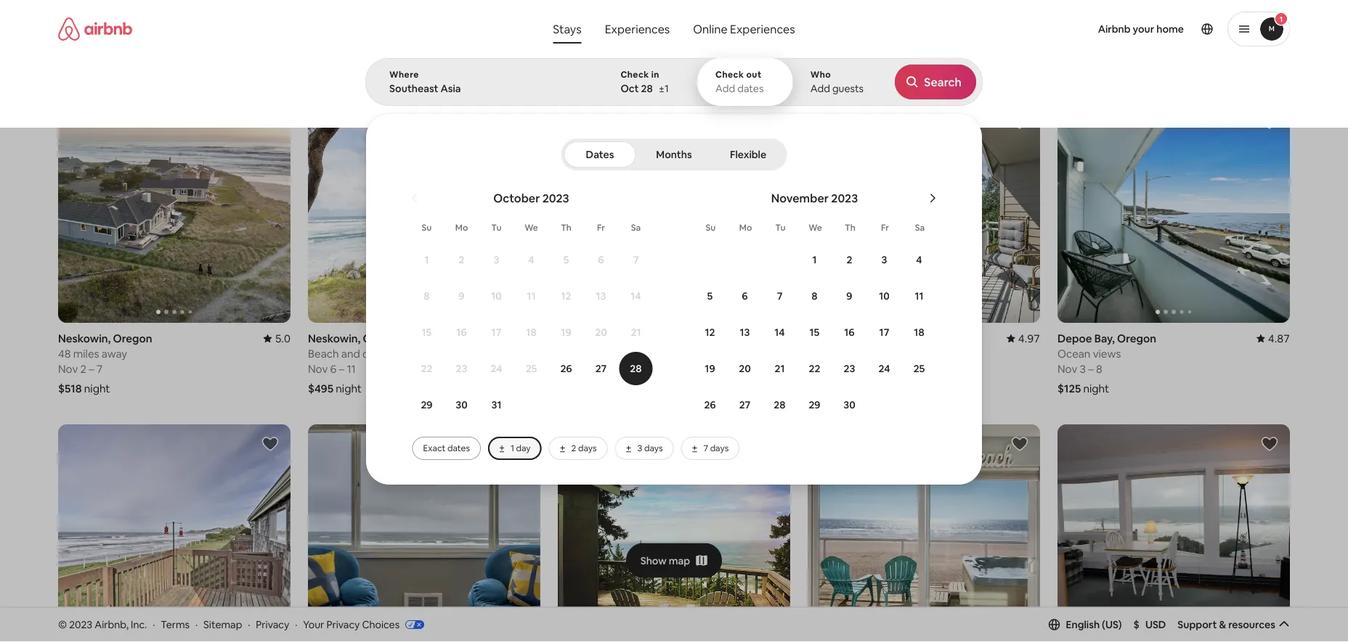 Task type: describe. For each thing, give the bounding box(es) containing it.
ocean
[[1058, 347, 1091, 361]]

1 vertical spatial 19 button
[[693, 352, 727, 386]]

31 button
[[479, 388, 514, 423]]

7 days
[[704, 443, 729, 454]]

$518
[[58, 382, 82, 396]]

8 for second 8 button from the right
[[424, 290, 430, 303]]

months
[[656, 148, 692, 161]]

18 for first 18 button from the left
[[526, 326, 537, 339]]

night inside depoe bay, oregon ocean views nov 3 – 8 $125 night
[[1083, 382, 1109, 396]]

flexible button
[[712, 142, 784, 168]]

2023 for october
[[542, 191, 569, 206]]

creative
[[809, 93, 844, 104]]

7 inside neskowin, oregon 48 miles away nov 2 – 7 $518 night
[[97, 362, 103, 376]]

4 button for november 2023
[[902, 243, 937, 277]]

2 privacy from the left
[[326, 619, 360, 632]]

$377
[[808, 59, 833, 73]]

home,
[[93, 9, 126, 23]]

±1
[[659, 82, 669, 95]]

mansions
[[406, 93, 444, 104]]

11 inside neskowin, oregon beach and ocean views nov 6 – 11 $495 night
[[347, 362, 356, 376]]

2 experiences from the left
[[730, 21, 795, 36]]

1 button
[[1228, 12, 1290, 46]]

nov 1 – 6
[[558, 362, 601, 376]]

48
[[58, 347, 71, 361]]

stays
[[553, 21, 582, 36]]

– inside neskowin, oregon 48 miles away nov 2 – 7 $518 night
[[89, 362, 94, 376]]

november 2023
[[771, 191, 858, 206]]

usd
[[1145, 619, 1166, 632]]

3 button for november 2023
[[867, 243, 902, 277]]

add to wishlist: newport, oregon image
[[262, 436, 279, 453]]

1 29 button from the left
[[409, 388, 444, 423]]

4.98 out of 5 average rating image
[[1257, 9, 1290, 23]]

4.93
[[768, 332, 790, 346]]

25 for 2nd 25 button from the right
[[526, 362, 537, 376]]

nov down lincoln city, oregon
[[558, 362, 578, 376]]

1 · from the left
[[153, 619, 155, 632]]

nov 28 – dec 3
[[808, 362, 882, 376]]

1 inside sweet home, oregon mountain and lake views nov 1 – 6
[[80, 40, 85, 54]]

0 horizontal spatial 13
[[596, 290, 606, 303]]

ocean inside lincoln city, oregon beach and ocean views
[[1112, 24, 1143, 38]]

home
[[1157, 23, 1184, 36]]

1 we from the left
[[525, 222, 538, 234]]

30 for second the "30" button from the left
[[844, 399, 856, 412]]

inc.
[[131, 619, 147, 632]]

2 9 from the left
[[847, 290, 853, 303]]

spaces
[[846, 93, 875, 104]]

1 sa from the left
[[631, 222, 641, 234]]

1 15 from the left
[[422, 326, 432, 339]]

neskowin, for miles
[[58, 332, 111, 346]]

1 horizontal spatial 13
[[740, 326, 750, 339]]

2 18 button from the left
[[902, 315, 937, 350]]

19 for leftmost 19 button
[[561, 326, 571, 339]]

1 22 from the left
[[421, 362, 433, 376]]

airbnb
[[1098, 23, 1131, 36]]

oregon inside the 'cloverdale, oregon beach views nov 12 – 17 $275 night'
[[618, 9, 657, 23]]

night inside neskowin, oregon beach and ocean views nov 6 – 11 $495 night
[[336, 382, 362, 396]]

oregon inside neskowin, oregon 48 miles away nov 2 – 7 $518 night
[[113, 332, 152, 346]]

19 for bottommost 19 button
[[705, 362, 715, 376]]

1 horizontal spatial 27 button
[[727, 388, 762, 423]]

stays button
[[541, 15, 593, 44]]

october 2023
[[493, 191, 569, 206]]

add to wishlist: neskowin, oregon image
[[262, 113, 279, 131]]

24 for 2nd 24 button
[[879, 362, 890, 376]]

1 9 button from the left
[[444, 279, 479, 314]]

show map button
[[626, 544, 722, 579]]

1 16 button from the left
[[444, 315, 479, 350]]

design
[[347, 93, 375, 104]]

away
[[101, 347, 127, 361]]

english (us) button
[[1049, 619, 1122, 632]]

$ usd
[[1134, 619, 1166, 632]]

2 mo from the left
[[739, 222, 752, 234]]

4.87 out of 5 average rating image
[[1257, 332, 1290, 346]]

keizer,
[[808, 332, 842, 346]]

ocean inside neskowin, oregon beach and ocean views nov 6 – 11 $495 night
[[363, 347, 393, 361]]

4.98
[[1268, 9, 1290, 23]]

add to wishlist: neskowin, oregon image
[[511, 113, 529, 131]]

2 23 button from the left
[[832, 352, 867, 386]]

0 vertical spatial 20
[[595, 326, 607, 339]]

11 for 1st the 11 button from right
[[915, 290, 924, 303]]

2 10 from the left
[[879, 290, 890, 303]]

airbnb your home link
[[1089, 14, 1193, 44]]

0 horizontal spatial 21 button
[[619, 315, 653, 350]]

city, for lincoln city, oregon beach and ocean views
[[1097, 9, 1120, 23]]

1 11 button from the left
[[514, 279, 549, 314]]

14 for 14 button to the left
[[631, 290, 641, 303]]

sitemap link
[[203, 619, 242, 632]]

2 tu from the left
[[775, 222, 786, 234]]

0 horizontal spatial 14 button
[[619, 279, 653, 314]]

treehouses
[[596, 93, 644, 104]]

choices
[[362, 619, 400, 632]]

1 privacy from the left
[[256, 619, 289, 632]]

4.93 out of 5 average rating image
[[757, 332, 790, 346]]

resources
[[1228, 619, 1276, 632]]

sweet home, oregon mountain and lake views nov 1 – 6
[[58, 9, 179, 54]]

where
[[389, 69, 419, 80]]

$275
[[558, 59, 583, 73]]

experiences button
[[593, 15, 682, 44]]

months button
[[639, 142, 709, 168]]

cloverdale,
[[558, 9, 616, 23]]

0 horizontal spatial 19 button
[[549, 315, 584, 350]]

neskowin, for and
[[308, 332, 361, 346]]

1 horizontal spatial 5
[[707, 290, 713, 303]]

support & resources button
[[1178, 619, 1290, 632]]

0 horizontal spatial 12 button
[[549, 279, 584, 314]]

keizer, oregon
[[808, 332, 883, 346]]

creative spaces
[[809, 93, 875, 104]]

experiences inside button
[[605, 21, 670, 36]]

2 22 button from the left
[[797, 352, 832, 386]]

grid
[[700, 93, 717, 104]]

lake
[[128, 24, 149, 38]]

english (us)
[[1066, 619, 1122, 632]]

off-
[[667, 93, 683, 104]]

1 vertical spatial 14 button
[[762, 315, 797, 350]]

online experiences
[[693, 21, 795, 36]]

0 horizontal spatial 13 button
[[584, 279, 619, 314]]

21 for leftmost 21 button
[[631, 326, 641, 339]]

0 horizontal spatial 12
[[561, 290, 571, 303]]

terms
[[161, 619, 190, 632]]

1 horizontal spatial 7 button
[[762, 279, 797, 314]]

mountain
[[58, 24, 105, 38]]

4.97 out of 5 average rating image for neskowin, oregon
[[507, 332, 540, 346]]

2 9 button from the left
[[832, 279, 867, 314]]

3 button for october 2023
[[479, 243, 514, 277]]

2 15 from the left
[[810, 326, 820, 339]]

1 th from the left
[[561, 222, 572, 234]]

check for oct
[[621, 69, 649, 80]]

4.97 out of 5 average rating image for keizer, oregon
[[1007, 332, 1040, 346]]

– inside sweet home, oregon mountain and lake views nov 1 – 6
[[87, 40, 93, 54]]

1 17 button from the left
[[479, 315, 514, 350]]

1 fr from the left
[[597, 222, 605, 234]]

28 inside check in oct 28 ±1
[[641, 82, 653, 95]]

day
[[516, 443, 531, 454]]

2 th from the left
[[845, 222, 856, 234]]

support & resources
[[1178, 619, 1276, 632]]

11 for first the 11 button from the left
[[527, 290, 536, 303]]

exact dates
[[423, 443, 470, 454]]

1 horizontal spatial 20
[[739, 362, 751, 376]]

2 22 from the left
[[809, 362, 820, 376]]

online experiences link
[[682, 15, 807, 44]]

4.87
[[1268, 332, 1290, 346]]

0 horizontal spatial 7 button
[[619, 243, 653, 277]]

lincoln city, oregon beach and ocean views
[[1058, 9, 1174, 38]]

1 vertical spatial dates
[[447, 443, 470, 454]]

3 days
[[637, 443, 663, 454]]

nov inside sweet home, oregon mountain and lake views nov 1 – 6
[[58, 40, 78, 54]]

1 9 from the left
[[459, 290, 465, 303]]

30 for 2nd the "30" button from the right
[[456, 399, 468, 412]]

your privacy choices
[[303, 619, 400, 632]]

2 11 button from the left
[[902, 279, 937, 314]]

0 vertical spatial 27 button
[[584, 352, 619, 386]]

$495
[[308, 382, 333, 396]]

stays tab panel
[[365, 58, 1348, 485]]

dates
[[586, 148, 614, 161]]

18 for 2nd 18 button from left
[[914, 326, 924, 339]]

night inside neskowin, oregon 48 miles away nov 2 – 7 $518 night
[[84, 382, 110, 396]]

8 inside depoe bay, oregon ocean views nov 3 – 8 $125 night
[[1096, 362, 1103, 376]]

oregon inside depoe bay, oregon ocean views nov 3 – 8 $125 night
[[1117, 332, 1156, 346]]

2 fr from the left
[[881, 222, 889, 234]]

1 horizontal spatial 26 button
[[693, 388, 727, 423]]

2 horizontal spatial 17
[[879, 326, 889, 339]]

2 horizontal spatial 12
[[705, 326, 715, 339]]

dates button
[[564, 142, 636, 168]]

1 vertical spatial 21 button
[[762, 352, 797, 386]]

beach inside lincoln city, oregon beach and ocean views
[[1058, 24, 1089, 38]]

1 vertical spatial 13 button
[[727, 315, 762, 350]]

check out add dates
[[716, 69, 764, 95]]

terms link
[[161, 619, 190, 632]]

$
[[1134, 619, 1140, 632]]

4 · from the left
[[295, 619, 297, 632]]

29 for second 29 button from right
[[421, 399, 433, 412]]

lincoln for lincoln city, oregon beach and ocean views
[[1058, 9, 1094, 23]]

0 horizontal spatial 17
[[491, 326, 501, 339]]

group containing off-the-grid
[[58, 58, 1041, 115]]

27 for 27 button to the top
[[595, 362, 607, 376]]

lincoln city, oregon
[[558, 332, 661, 346]]

1 horizontal spatial 5 button
[[693, 279, 727, 314]]

1 4.97 from the left
[[518, 332, 540, 346]]

depoe
[[1058, 332, 1092, 346]]

1 horizontal spatial 12 button
[[693, 315, 727, 350]]

1 vertical spatial 20 button
[[727, 352, 762, 386]]

1 vertical spatial 28 button
[[762, 388, 797, 423]]

29 for 1st 29 button from the right
[[809, 399, 821, 412]]

(us)
[[1102, 619, 1122, 632]]

days for 3 days
[[644, 443, 663, 454]]

nov inside the 'cloverdale, oregon beach views nov 12 – 17 $275 night'
[[558, 40, 578, 54]]

add to wishlist: depoe bay, oregon image
[[1261, 113, 1278, 131]]

$125
[[1058, 382, 1081, 396]]

add to wishlist: keizer, oregon image
[[1011, 113, 1029, 131]]

english
[[1066, 619, 1100, 632]]

1 10 button from the left
[[479, 279, 514, 314]]

1 22 button from the left
[[409, 352, 444, 386]]



Task type: locate. For each thing, give the bounding box(es) containing it.
we down november 2023
[[809, 222, 822, 234]]

cloverdale, oregon beach views nov 12 – 17 $275 night
[[558, 9, 657, 73]]

sitemap
[[203, 619, 242, 632]]

1 button for november
[[797, 243, 832, 277]]

privacy
[[256, 619, 289, 632], [326, 619, 360, 632]]

group
[[58, 58, 1041, 115], [58, 102, 291, 323], [308, 102, 540, 323], [558, 102, 790, 323], [808, 102, 1040, 323], [1058, 102, 1290, 323], [58, 425, 291, 643], [308, 425, 540, 643], [558, 425, 790, 643], [808, 425, 1040, 643], [1058, 425, 1290, 643]]

neskowin, inside neskowin, oregon beach and ocean views nov 6 – 11 $495 night
[[308, 332, 361, 346]]

2 button
[[444, 243, 479, 277], [832, 243, 867, 277]]

beach inside neskowin, oregon beach and ocean views nov 6 – 11 $495 night
[[308, 347, 339, 361]]

0 horizontal spatial days
[[578, 443, 597, 454]]

0 vertical spatial 14
[[631, 290, 641, 303]]

· left your
[[295, 619, 297, 632]]

0 horizontal spatial su
[[422, 222, 432, 234]]

october
[[493, 191, 540, 206]]

0 horizontal spatial 10 button
[[479, 279, 514, 314]]

oregon inside neskowin, oregon beach and ocean views nov 6 – 11 $495 night
[[363, 332, 402, 346]]

28 down lincoln city, oregon
[[630, 362, 642, 376]]

– inside depoe bay, oregon ocean views nov 3 – 8 $125 night
[[1088, 362, 1094, 376]]

0 horizontal spatial 6 button
[[584, 243, 619, 277]]

1 horizontal spatial ocean
[[1112, 24, 1143, 38]]

· left privacy link
[[248, 619, 250, 632]]

1 horizontal spatial lincoln
[[1058, 9, 1094, 23]]

17 inside the 'cloverdale, oregon beach views nov 12 – 17 $275 night'
[[601, 40, 611, 54]]

12 button up lincoln city, oregon
[[549, 279, 584, 314]]

1 su from the left
[[422, 222, 432, 234]]

city,
[[1097, 9, 1120, 23], [597, 332, 620, 346]]

2 sa from the left
[[915, 222, 925, 234]]

16 for 2nd 16 button from right
[[456, 326, 467, 339]]

1 vertical spatial 19
[[705, 362, 715, 376]]

26 button down lincoln city, oregon
[[549, 352, 584, 386]]

oct
[[621, 82, 639, 95]]

castles
[[903, 93, 933, 104]]

28 button
[[619, 352, 653, 386], [762, 388, 797, 423]]

6 button
[[584, 243, 619, 277], [727, 279, 762, 314]]

1 tu from the left
[[491, 222, 502, 234]]

29 button up exact
[[409, 388, 444, 423]]

2 17 button from the left
[[867, 315, 902, 350]]

13 button left 4.93
[[727, 315, 762, 350]]

0 vertical spatial 12 button
[[549, 279, 584, 314]]

0 horizontal spatial 26 button
[[549, 352, 584, 386]]

0 horizontal spatial 4
[[528, 254, 534, 267]]

0 horizontal spatial ocean
[[363, 347, 393, 361]]

night
[[585, 59, 611, 73], [84, 382, 110, 396], [336, 382, 362, 396], [1083, 382, 1109, 396]]

2 23 from the left
[[844, 362, 855, 376]]

th down october 2023
[[561, 222, 572, 234]]

your
[[1133, 23, 1154, 36]]

none search field containing stays
[[365, 0, 1348, 485]]

30 button down nov 28 – dec 3
[[832, 388, 867, 423]]

28 left the dec
[[830, 362, 842, 376]]

14 up lincoln city, oregon
[[631, 290, 641, 303]]

26 down lincoln city, oregon
[[560, 362, 572, 376]]

8 for second 8 button from left
[[812, 290, 818, 303]]

2 25 from the left
[[914, 362, 925, 376]]

2 4 from the left
[[916, 254, 922, 267]]

None search field
[[365, 0, 1348, 485]]

off-the-grid
[[667, 93, 717, 104]]

dates
[[737, 82, 764, 95], [447, 443, 470, 454]]

bay,
[[1094, 332, 1115, 346]]

2 3 button from the left
[[867, 243, 902, 277]]

nov down 'mountain'
[[58, 40, 78, 54]]

1 24 from the left
[[491, 362, 502, 376]]

experiences up out
[[730, 21, 795, 36]]

1 horizontal spatial we
[[809, 222, 822, 234]]

21 button
[[619, 315, 653, 350], [762, 352, 797, 386]]

your
[[303, 619, 324, 632]]

1 24 button from the left
[[479, 352, 514, 386]]

2 1 button from the left
[[797, 243, 832, 277]]

0 horizontal spatial 30
[[456, 399, 468, 412]]

1
[[1280, 14, 1283, 24], [80, 40, 85, 54], [425, 254, 429, 267], [812, 254, 817, 267], [580, 362, 585, 376], [511, 443, 514, 454]]

22
[[421, 362, 433, 376], [809, 362, 820, 376]]

1 horizontal spatial days
[[644, 443, 663, 454]]

27 for rightmost 27 button
[[739, 399, 751, 412]]

0 vertical spatial city,
[[1097, 9, 1120, 23]]

28 button down 4.93
[[762, 388, 797, 423]]

0 horizontal spatial 22
[[421, 362, 433, 376]]

add down who
[[810, 82, 830, 95]]

2 days
[[571, 443, 597, 454]]

dec
[[853, 362, 873, 376]]

· right inc. on the bottom of page
[[153, 619, 155, 632]]

1 horizontal spatial add
[[810, 82, 830, 95]]

2023 right october
[[542, 191, 569, 206]]

beach left airbnb
[[1058, 24, 1089, 38]]

19
[[561, 326, 571, 339], [705, 362, 715, 376]]

29 up exact
[[421, 399, 433, 412]]

6 inside sweet home, oregon mountain and lake views nov 1 – 6
[[95, 40, 101, 54]]

check inside check out add dates
[[716, 69, 744, 80]]

privacy right your
[[326, 619, 360, 632]]

check left out
[[716, 69, 744, 80]]

0 vertical spatial 14 button
[[619, 279, 653, 314]]

14 left keizer,
[[775, 326, 785, 339]]

lincoln for lincoln city, oregon
[[558, 332, 594, 346]]

2 15 button from the left
[[797, 315, 832, 350]]

1 25 from the left
[[526, 362, 537, 376]]

0 horizontal spatial 4.97 out of 5 average rating image
[[507, 332, 540, 346]]

1 check from the left
[[621, 69, 649, 80]]

27 button up the 7 days
[[727, 388, 762, 423]]

1 18 from the left
[[526, 326, 537, 339]]

neskowin, inside neskowin, oregon 48 miles away nov 2 – 7 $518 night
[[58, 332, 111, 346]]

0 horizontal spatial 5 button
[[549, 243, 584, 277]]

1 vertical spatial 27 button
[[727, 388, 762, 423]]

1 horizontal spatial 18
[[914, 326, 924, 339]]

miles
[[73, 347, 99, 361]]

24 button up the 31 button at the bottom
[[479, 352, 514, 386]]

0 vertical spatial 5
[[563, 254, 569, 267]]

30 left 31 at left bottom
[[456, 399, 468, 412]]

beach inside the 'cloverdale, oregon beach views nov 12 – 17 $275 night'
[[558, 24, 589, 38]]

nov down keizer,
[[808, 362, 828, 376]]

0 horizontal spatial 28 button
[[619, 352, 653, 386]]

26
[[560, 362, 572, 376], [704, 399, 716, 412]]

0 vertical spatial dates
[[737, 82, 764, 95]]

sweet
[[58, 9, 90, 23]]

city, up nov 1 – 6
[[597, 332, 620, 346]]

1 button for october
[[409, 243, 444, 277]]

city, inside lincoln city, oregon beach and ocean views
[[1097, 9, 1120, 23]]

18
[[526, 326, 537, 339], [914, 326, 924, 339]]

·
[[153, 619, 155, 632], [195, 619, 198, 632], [248, 619, 250, 632], [295, 619, 297, 632]]

0 horizontal spatial 16 button
[[444, 315, 479, 350]]

city, left your
[[1097, 9, 1120, 23]]

1 29 from the left
[[421, 399, 433, 412]]

0 horizontal spatial 4.97
[[518, 332, 540, 346]]

and inside sweet home, oregon mountain and lake views nov 1 – 6
[[107, 24, 126, 38]]

· right terms link
[[195, 619, 198, 632]]

1 mo from the left
[[455, 222, 468, 234]]

2023 right "november"
[[831, 191, 858, 206]]

days for 7 days
[[710, 443, 729, 454]]

0 horizontal spatial check
[[621, 69, 649, 80]]

tab list containing dates
[[564, 139, 784, 171]]

th down november 2023
[[845, 222, 856, 234]]

nov up $495
[[308, 362, 328, 376]]

tab list inside stays tab panel
[[564, 139, 784, 171]]

2 we from the left
[[809, 222, 822, 234]]

29 button down nov 28 – dec 3
[[797, 388, 832, 423]]

– inside the 'cloverdale, oregon beach views nov 12 – 17 $275 night'
[[593, 40, 599, 54]]

beach for cloverdale, oregon beach views nov 12 – 17 $275 night
[[558, 24, 589, 38]]

1 10 from the left
[[491, 290, 502, 303]]

0 horizontal spatial 5
[[563, 254, 569, 267]]

2 16 button from the left
[[832, 315, 867, 350]]

30 down nov 28 – dec 3
[[844, 399, 856, 412]]

1 horizontal spatial 4.97 out of 5 average rating image
[[1007, 332, 1040, 346]]

out
[[746, 69, 762, 80]]

1 15 button from the left
[[409, 315, 444, 350]]

0 horizontal spatial 23
[[456, 362, 467, 376]]

oregon inside lincoln city, oregon beach and ocean views
[[1122, 9, 1161, 23]]

12 button left the 4.93 out of 5 average rating image at bottom
[[693, 315, 727, 350]]

add right the-
[[716, 82, 735, 95]]

4 for october 2023
[[528, 254, 534, 267]]

1 vertical spatial 21
[[775, 362, 785, 376]]

2 30 from the left
[[844, 399, 856, 412]]

3 days from the left
[[710, 443, 729, 454]]

0 horizontal spatial 14
[[631, 290, 641, 303]]

tab list
[[564, 139, 784, 171]]

who add guests
[[810, 69, 864, 95]]

2 · from the left
[[195, 619, 198, 632]]

days left the 7 days
[[644, 443, 663, 454]]

25 left nov 1 – 6
[[526, 362, 537, 376]]

8 button
[[409, 279, 444, 314], [797, 279, 832, 314]]

20 button up nov 1 – 6
[[584, 315, 619, 350]]

lincoln left airbnb
[[1058, 9, 1094, 23]]

24 up the 31 button at the bottom
[[491, 362, 502, 376]]

1 horizontal spatial 19 button
[[693, 352, 727, 386]]

0 vertical spatial 28 button
[[619, 352, 653, 386]]

check up oct
[[621, 69, 649, 80]]

1 horizontal spatial 22 button
[[797, 352, 832, 386]]

© 2023 airbnb, inc. ·
[[58, 619, 155, 632]]

privacy left your
[[256, 619, 289, 632]]

beach down cloverdale,
[[558, 24, 589, 38]]

24
[[491, 362, 502, 376], [879, 362, 890, 376]]

1 horizontal spatial 16
[[844, 326, 855, 339]]

28 button down lincoln city, oregon
[[619, 352, 653, 386]]

airbnb,
[[95, 619, 129, 632]]

night right $125
[[1083, 382, 1109, 396]]

2 16 from the left
[[844, 326, 855, 339]]

1 horizontal spatial fr
[[881, 222, 889, 234]]

online
[[693, 21, 728, 36]]

14 button up lincoln city, oregon
[[619, 279, 653, 314]]

1 23 button from the left
[[444, 352, 479, 386]]

2023 for november
[[831, 191, 858, 206]]

17 button
[[479, 315, 514, 350], [867, 315, 902, 350]]

28 down in
[[641, 82, 653, 95]]

1 horizontal spatial experiences
[[730, 21, 795, 36]]

1 horizontal spatial 26
[[704, 399, 716, 412]]

5.0
[[275, 332, 291, 346]]

check for add
[[716, 69, 744, 80]]

2 4 button from the left
[[902, 243, 937, 277]]

night right the $518
[[84, 382, 110, 396]]

days for 2 days
[[578, 443, 597, 454]]

20 button down the 4.93 out of 5 average rating image at bottom
[[727, 352, 762, 386]]

25 for 2nd 25 button from left
[[914, 362, 925, 376]]

1 16 from the left
[[456, 326, 467, 339]]

1 horizontal spatial 14 button
[[762, 315, 797, 350]]

4 button
[[514, 243, 549, 277], [902, 243, 937, 277]]

experiences up in
[[605, 21, 670, 36]]

views inside the 'cloverdale, oregon beach views nov 12 – 17 $275 night'
[[591, 24, 619, 38]]

1 neskowin, from the left
[[58, 332, 111, 346]]

1 horizontal spatial city,
[[1097, 9, 1120, 23]]

2 add from the left
[[810, 82, 830, 95]]

6
[[95, 40, 101, 54], [598, 254, 604, 267], [742, 290, 748, 303], [330, 362, 337, 376], [595, 362, 601, 376]]

0 vertical spatial 21 button
[[619, 315, 653, 350]]

0 horizontal spatial 24 button
[[479, 352, 514, 386]]

1 horizontal spatial 8 button
[[797, 279, 832, 314]]

11 button
[[514, 279, 549, 314], [902, 279, 937, 314]]

1 add from the left
[[716, 82, 735, 95]]

0 horizontal spatial 2 button
[[444, 243, 479, 277]]

show
[[641, 555, 667, 568]]

2 horizontal spatial 11
[[915, 290, 924, 303]]

2 neskowin, from the left
[[308, 332, 361, 346]]

1 30 button from the left
[[444, 388, 479, 423]]

dates right exact
[[447, 443, 470, 454]]

1 vertical spatial 27
[[739, 399, 751, 412]]

2 button for october 2023
[[444, 243, 479, 277]]

0 horizontal spatial 30 button
[[444, 388, 479, 423]]

0 horizontal spatial 11 button
[[514, 279, 549, 314]]

18 button
[[514, 315, 549, 350], [902, 315, 937, 350]]

1 horizontal spatial 30 button
[[832, 388, 867, 423]]

1 vertical spatial lincoln
[[558, 332, 594, 346]]

23 button up the 31 button at the bottom
[[444, 352, 479, 386]]

nov down the ocean
[[1058, 362, 1077, 376]]

1 1 button from the left
[[409, 243, 444, 277]]

6 inside neskowin, oregon beach and ocean views nov 6 – 11 $495 night
[[330, 362, 337, 376]]

1 horizontal spatial 25
[[914, 362, 925, 376]]

nov down 48
[[58, 362, 78, 376]]

depoe bay, oregon ocean views nov 3 – 8 $125 night
[[1058, 332, 1156, 396]]

27 button down lincoln city, oregon
[[584, 352, 619, 386]]

13 up lincoln city, oregon
[[596, 290, 606, 303]]

calendar application
[[383, 175, 1348, 461]]

2 2 button from the left
[[832, 243, 867, 277]]

profile element
[[819, 0, 1290, 58]]

1 horizontal spatial 9
[[847, 290, 853, 303]]

1 days from the left
[[578, 443, 597, 454]]

1 3 button from the left
[[479, 243, 514, 277]]

1 8 button from the left
[[409, 279, 444, 314]]

14 button left keizer,
[[762, 315, 797, 350]]

12 left the 4.93 out of 5 average rating image at bottom
[[705, 326, 715, 339]]

21 for bottom 21 button
[[775, 362, 785, 376]]

nov down stays
[[558, 40, 578, 54]]

night right $495
[[336, 382, 362, 396]]

neskowin, up miles
[[58, 332, 111, 346]]

0 horizontal spatial lincoln
[[558, 332, 594, 346]]

night inside the 'cloverdale, oregon beach views nov 12 – 17 $275 night'
[[585, 59, 611, 73]]

and inside neskowin, oregon beach and ocean views nov 6 – 11 $495 night
[[341, 347, 360, 361]]

lincoln inside lincoln city, oregon beach and ocean views
[[1058, 9, 1094, 23]]

4.97
[[518, 332, 540, 346], [1018, 332, 1040, 346]]

add inside who add guests
[[810, 82, 830, 95]]

30 button left 31 at left bottom
[[444, 388, 479, 423]]

26 button up the 7 days
[[693, 388, 727, 423]]

1 horizontal spatial 6 button
[[727, 279, 762, 314]]

3 inside depoe bay, oregon ocean views nov 3 – 8 $125 night
[[1080, 362, 1086, 376]]

0 horizontal spatial 9 button
[[444, 279, 479, 314]]

2 days from the left
[[644, 443, 663, 454]]

26 for right 26 button
[[704, 399, 716, 412]]

24 for 1st 24 button
[[491, 362, 502, 376]]

tu down "november"
[[775, 222, 786, 234]]

– inside neskowin, oregon beach and ocean views nov 6 – 11 $495 night
[[339, 362, 344, 376]]

2023 right the ©
[[69, 619, 92, 632]]

26 up the 7 days
[[704, 399, 716, 412]]

0 vertical spatial 20 button
[[584, 315, 619, 350]]

neskowin, oregon 48 miles away nov 2 – 7 $518 night
[[58, 332, 152, 396]]

0 horizontal spatial 18
[[526, 326, 537, 339]]

31
[[491, 399, 502, 412]]

tu down october
[[491, 222, 502, 234]]

26 for 26 button to the top
[[560, 362, 572, 376]]

days left 3 days
[[578, 443, 597, 454]]

14 for the bottom 14 button
[[775, 326, 785, 339]]

nov inside depoe bay, oregon ocean views nov 3 – 8 $125 night
[[1058, 362, 1077, 376]]

29 down nov 28 – dec 3
[[809, 399, 821, 412]]

7
[[633, 254, 639, 267], [777, 290, 783, 303], [97, 362, 103, 376], [704, 443, 708, 454]]

1 horizontal spatial 19
[[705, 362, 715, 376]]

2 18 from the left
[[914, 326, 924, 339]]

1 horizontal spatial mo
[[739, 222, 752, 234]]

1 23 from the left
[[456, 362, 467, 376]]

2 24 from the left
[[879, 362, 890, 376]]

beach up $495
[[308, 347, 339, 361]]

1 vertical spatial 13
[[740, 326, 750, 339]]

0 vertical spatial 19
[[561, 326, 571, 339]]

12 up the $275 at top
[[580, 40, 591, 54]]

&
[[1219, 619, 1226, 632]]

neskowin, oregon beach and ocean views nov 6 – 11 $495 night
[[308, 332, 424, 396]]

12 up lincoln city, oregon
[[561, 290, 571, 303]]

1 4 button from the left
[[514, 243, 549, 277]]

lincoln
[[1058, 9, 1094, 23], [558, 332, 594, 346]]

views inside neskowin, oregon beach and ocean views nov 6 – 11 $495 night
[[396, 347, 424, 361]]

1 horizontal spatial 3 button
[[867, 243, 902, 277]]

check inside check in oct 28 ±1
[[621, 69, 649, 80]]

2 8 button from the left
[[797, 279, 832, 314]]

1 horizontal spatial tu
[[775, 222, 786, 234]]

24 right the dec
[[879, 362, 890, 376]]

2 29 button from the left
[[797, 388, 832, 423]]

7 button
[[619, 243, 653, 277], [762, 279, 797, 314]]

beach for neskowin, oregon beach and ocean views nov 6 – 11 $495 night
[[308, 347, 339, 361]]

4.97 out of 5 average rating image left "depoe" at the right bottom
[[1007, 332, 1040, 346]]

privacy link
[[256, 619, 289, 632]]

1 horizontal spatial su
[[706, 222, 716, 234]]

1 2 button from the left
[[444, 243, 479, 277]]

dates down out
[[737, 82, 764, 95]]

4.97 out of 5 average rating image up the 31 button at the bottom
[[507, 332, 540, 346]]

1 horizontal spatial and
[[341, 347, 360, 361]]

guests
[[832, 82, 864, 95]]

5.0 out of 5 average rating image
[[263, 332, 291, 346]]

and inside lincoln city, oregon beach and ocean views
[[1091, 24, 1110, 38]]

15 button
[[409, 315, 444, 350], [797, 315, 832, 350]]

1 horizontal spatial 28 button
[[762, 388, 797, 423]]

2 su from the left
[[706, 222, 716, 234]]

1 experiences from the left
[[605, 21, 670, 36]]

16 for second 16 button from the left
[[844, 326, 855, 339]]

oregon inside sweet home, oregon mountain and lake views nov 1 – 6
[[129, 9, 168, 23]]

support
[[1178, 619, 1217, 632]]

2 4.97 out of 5 average rating image from the left
[[1007, 332, 1040, 346]]

1 4.97 out of 5 average rating image from the left
[[507, 332, 540, 346]]

1 vertical spatial 20
[[739, 362, 751, 376]]

nov inside neskowin, oregon beach and ocean views nov 6 – 11 $495 night
[[308, 362, 328, 376]]

0 horizontal spatial 29
[[421, 399, 433, 412]]

4 button for october 2023
[[514, 243, 549, 277]]

0 horizontal spatial 22 button
[[409, 352, 444, 386]]

november
[[771, 191, 829, 206]]

2 button for november 2023
[[832, 243, 867, 277]]

1 30 from the left
[[456, 399, 468, 412]]

1 25 button from the left
[[514, 352, 549, 386]]

2 horizontal spatial and
[[1091, 24, 1110, 38]]

25 button left nov 1 – 6
[[514, 352, 549, 386]]

1 horizontal spatial 2 button
[[832, 243, 867, 277]]

0 vertical spatial 26 button
[[549, 352, 584, 386]]

1 inside dropdown button
[[1280, 14, 1283, 24]]

0 vertical spatial 5 button
[[549, 243, 584, 277]]

2 25 button from the left
[[902, 352, 937, 386]]

beachfront
[[740, 93, 786, 104]]

1 vertical spatial 12
[[561, 290, 571, 303]]

17
[[601, 40, 611, 54], [491, 326, 501, 339], [879, 326, 889, 339]]

25 right the dec
[[914, 362, 925, 376]]

night right the $275 at top
[[585, 59, 611, 73]]

2 10 button from the left
[[867, 279, 902, 314]]

14 button
[[619, 279, 653, 314], [762, 315, 797, 350]]

2023 for ©
[[69, 619, 92, 632]]

13 button up lincoln city, oregon
[[584, 279, 619, 314]]

views inside sweet home, oregon mountain and lake views nov 1 – 6
[[151, 24, 179, 38]]

neskowin, right 5.0
[[308, 332, 361, 346]]

0 horizontal spatial 16
[[456, 326, 467, 339]]

dates inside check out add dates
[[737, 82, 764, 95]]

1 horizontal spatial 27
[[739, 399, 751, 412]]

12 inside the 'cloverdale, oregon beach views nov 12 – 17 $275 night'
[[580, 40, 591, 54]]

9
[[459, 290, 465, 303], [847, 290, 853, 303]]

1 4 from the left
[[528, 254, 534, 267]]

13 left the 4.93 out of 5 average rating image at bottom
[[740, 326, 750, 339]]

add to wishlist: lincoln city, oregon image
[[761, 113, 779, 131], [511, 436, 529, 453], [1011, 436, 1029, 453], [1261, 436, 1278, 453]]

23
[[456, 362, 467, 376], [844, 362, 855, 376]]

sa
[[631, 222, 641, 234], [915, 222, 925, 234]]

1 horizontal spatial 15
[[810, 326, 820, 339]]

4 for november 2023
[[916, 254, 922, 267]]

views inside lincoln city, oregon beach and ocean views
[[1145, 24, 1174, 38]]

fr
[[597, 222, 605, 234], [881, 222, 889, 234]]

3 button
[[479, 243, 514, 277], [867, 243, 902, 277]]

add inside check out add dates
[[716, 82, 735, 95]]

Where field
[[389, 82, 579, 95]]

map
[[669, 555, 690, 568]]

and for home,
[[107, 24, 126, 38]]

terms · sitemap · privacy
[[161, 619, 289, 632]]

0 vertical spatial 6 button
[[584, 243, 619, 277]]

25 button right the dec
[[902, 352, 937, 386]]

1 vertical spatial 14
[[775, 326, 785, 339]]

2 horizontal spatial days
[[710, 443, 729, 454]]

2023
[[542, 191, 569, 206], [831, 191, 858, 206], [69, 619, 92, 632]]

22 button
[[409, 352, 444, 386], [797, 352, 832, 386]]

0 horizontal spatial 20
[[595, 326, 607, 339]]

beach
[[558, 24, 589, 38], [1058, 24, 1089, 38], [308, 347, 339, 361]]

what can we help you find? tab list
[[541, 15, 682, 44]]

5 button
[[549, 243, 584, 277], [693, 279, 727, 314]]

13
[[596, 290, 606, 303], [740, 326, 750, 339]]

1 horizontal spatial th
[[845, 222, 856, 234]]

nov inside neskowin, oregon 48 miles away nov 2 – 7 $518 night
[[58, 362, 78, 376]]

0 horizontal spatial 19
[[561, 326, 571, 339]]

30
[[456, 399, 468, 412], [844, 399, 856, 412]]

su
[[422, 222, 432, 234], [706, 222, 716, 234]]

2 4.97 from the left
[[1018, 332, 1040, 346]]

days right 3 days
[[710, 443, 729, 454]]

0 vertical spatial 26
[[560, 362, 572, 376]]

we down october 2023
[[525, 222, 538, 234]]

1 horizontal spatial 18 button
[[902, 315, 937, 350]]

1 button
[[409, 243, 444, 277], [797, 243, 832, 277]]

3 · from the left
[[248, 619, 250, 632]]

2 check from the left
[[716, 69, 744, 80]]

4.97 out of 5 average rating image
[[507, 332, 540, 346], [1007, 332, 1040, 346]]

1 horizontal spatial 17 button
[[867, 315, 902, 350]]

10 button
[[479, 279, 514, 314], [867, 279, 902, 314]]

2
[[459, 254, 465, 267], [847, 254, 852, 267], [80, 362, 86, 376], [571, 443, 576, 454]]

1 18 button from the left
[[514, 315, 549, 350]]

2 24 button from the left
[[867, 352, 902, 386]]

24 button down keizer, oregon
[[867, 352, 902, 386]]

28 down 4.93
[[774, 399, 786, 412]]

2 30 button from the left
[[832, 388, 867, 423]]

0 vertical spatial 13 button
[[584, 279, 619, 314]]

1 horizontal spatial 2023
[[542, 191, 569, 206]]

and for city,
[[1091, 24, 1110, 38]]

2 inside neskowin, oregon 48 miles away nov 2 – 7 $518 night
[[80, 362, 86, 376]]

2 29 from the left
[[809, 399, 821, 412]]

show map
[[641, 555, 690, 568]]

lincoln up nov 1 – 6
[[558, 332, 594, 346]]

1 vertical spatial ocean
[[363, 347, 393, 361]]

2 vertical spatial 12
[[705, 326, 715, 339]]

14
[[631, 290, 641, 303], [775, 326, 785, 339]]

23 button
[[444, 352, 479, 386], [832, 352, 867, 386]]

23 button down keizer, oregon
[[832, 352, 867, 386]]

city, for lincoln city, oregon
[[597, 332, 620, 346]]

views inside depoe bay, oregon ocean views nov 3 – 8 $125 night
[[1093, 347, 1121, 361]]

12
[[580, 40, 591, 54], [561, 290, 571, 303], [705, 326, 715, 339]]

boats
[[971, 93, 994, 104]]

1 horizontal spatial 22
[[809, 362, 820, 376]]



Task type: vqa. For each thing, say whether or not it's contained in the screenshot.


